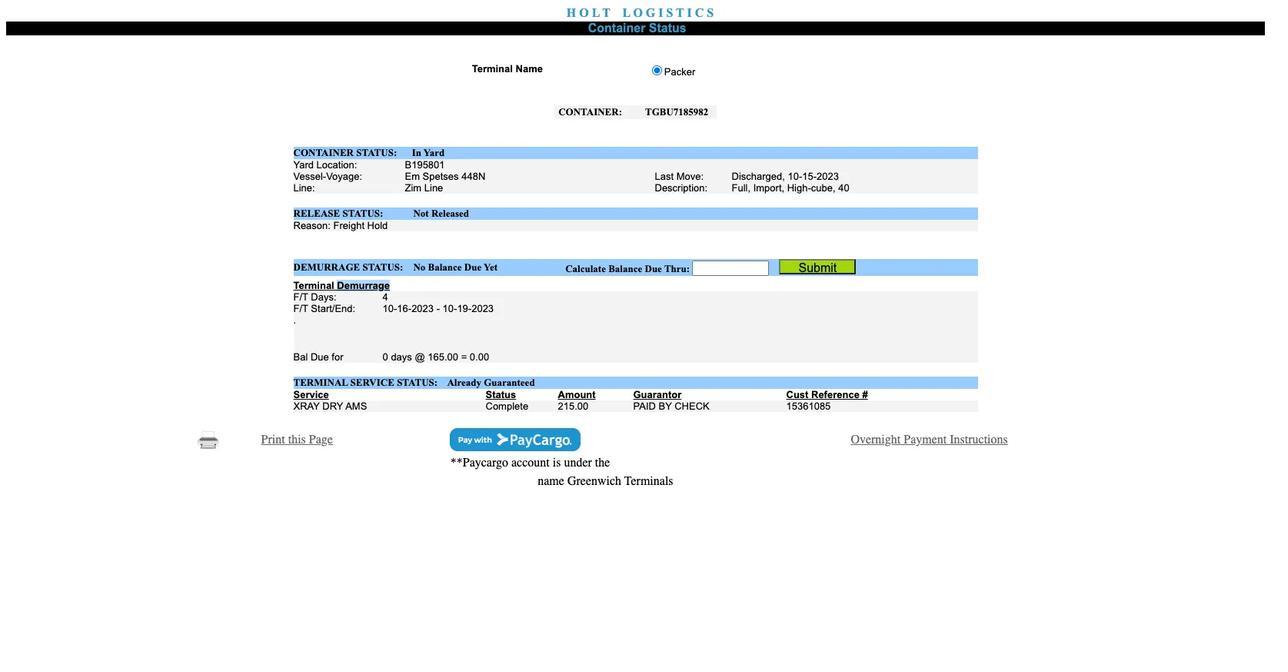 Task type: vqa. For each thing, say whether or not it's contained in the screenshot.
"TERMINAL SERVICE STATUS:      Already Guaranteed"
yes



Task type: locate. For each thing, give the bounding box(es) containing it.
bal
[[294, 352, 308, 363]]

s left t
[[667, 6, 673, 19]]

move:
[[677, 171, 704, 182]]

guaranteed
[[484, 377, 535, 389]]

2023 down yet
[[472, 303, 494, 315]]

xray dry ams
[[294, 401, 367, 412]]

print
[[261, 433, 285, 447]]

import,
[[754, 182, 785, 194]]

terminal name
[[472, 63, 543, 75]]

10- right the import,
[[788, 171, 803, 182]]

calculate
[[566, 263, 606, 275]]

1 vertical spatial terminal
[[294, 280, 334, 292]]

1 vertical spatial status
[[486, 389, 516, 401]]

zim line
[[405, 182, 443, 194]]

10- down demurrage
[[383, 303, 397, 315]]

em
[[405, 171, 420, 182]]

0.00
[[470, 352, 489, 363]]

165.00
[[428, 352, 459, 363]]

f/t for f/t start/end:
[[294, 303, 308, 315]]

10- right the "-"
[[443, 303, 457, 315]]

due
[[465, 262, 482, 273], [645, 263, 662, 275], [311, 352, 329, 363]]

o
[[580, 6, 589, 19], [633, 6, 643, 19]]

not
[[413, 208, 429, 219]]

None submit
[[780, 259, 857, 275]]

name
[[538, 475, 565, 489]]

status down guaranteed
[[486, 389, 516, 401]]

cube,
[[811, 182, 836, 194]]

g
[[646, 6, 656, 19]]

is
[[553, 456, 561, 470]]

due left for
[[311, 352, 329, 363]]

0
[[383, 352, 388, 363]]

description:
[[655, 182, 708, 194]]

due left yet
[[465, 262, 482, 273]]

terminal for terminal name
[[472, 63, 513, 75]]

days:
[[311, 292, 337, 303]]

2 f/t from the top
[[294, 303, 308, 315]]

None text field
[[693, 261, 770, 276]]

0 horizontal spatial 2023
[[412, 303, 434, 315]]

yard up line:
[[294, 159, 314, 171]]

2 horizontal spatial 2023
[[817, 171, 839, 182]]

2023 right high-
[[817, 171, 839, 182]]

due left thru: in the right top of the page
[[645, 263, 662, 275]]

terminal demurrage
[[294, 280, 390, 292]]

0 vertical spatial status
[[649, 22, 687, 35]]

o left l
[[580, 6, 589, 19]]

0 horizontal spatial due
[[311, 352, 329, 363]]

10-16-2023  -  10-19-2023
[[383, 303, 494, 315]]

f/t
[[294, 292, 308, 303], [294, 303, 308, 315]]

0 horizontal spatial i
[[659, 6, 664, 19]]

status down t
[[649, 22, 687, 35]]

payment
[[904, 433, 947, 447]]

status
[[649, 22, 687, 35], [486, 389, 516, 401]]

print this page link
[[261, 433, 333, 447]]

i right t
[[687, 6, 692, 19]]

terminal down demurrage
[[294, 280, 334, 292]]

None radio
[[652, 65, 662, 75]]

1 horizontal spatial status
[[649, 22, 687, 35]]

0 horizontal spatial yard
[[294, 159, 314, 171]]

2023 left the "-"
[[412, 303, 434, 315]]

terminal left name on the top left of the page
[[472, 63, 513, 75]]

terminal
[[472, 63, 513, 75], [294, 280, 334, 292]]

tgbu7185982
[[645, 106, 709, 118]]

o left g
[[633, 6, 643, 19]]

1 o from the left
[[580, 6, 589, 19]]

yet
[[484, 262, 498, 273]]

terminal for terminal demurrage
[[294, 280, 334, 292]]

t    l
[[603, 6, 631, 19]]

1 horizontal spatial i
[[687, 6, 692, 19]]

1 horizontal spatial yard
[[424, 147, 445, 158]]

under
[[564, 456, 592, 470]]

line:
[[294, 182, 315, 194]]

instructions
[[950, 433, 1008, 447]]

1 horizontal spatial due
[[465, 262, 482, 273]]

container:
[[559, 106, 622, 118]]

1 horizontal spatial s
[[707, 6, 714, 19]]

0 horizontal spatial terminal
[[294, 280, 334, 292]]

s right c
[[707, 6, 714, 19]]

1 horizontal spatial terminal
[[472, 63, 513, 75]]

0 horizontal spatial o
[[580, 6, 589, 19]]

=
[[461, 352, 467, 363]]

0 vertical spatial terminal
[[472, 63, 513, 75]]

xray
[[294, 401, 320, 412]]

balance right 'calculate'
[[609, 263, 643, 275]]

i
[[659, 6, 664, 19], [687, 6, 692, 19]]

yard
[[424, 147, 445, 158], [294, 159, 314, 171]]

demurrage
[[294, 262, 360, 273]]

0 horizontal spatial status
[[486, 389, 516, 401]]

discharged, 10-15-2023
[[732, 171, 839, 182]]

0 horizontal spatial balance
[[428, 262, 462, 273]]

0 horizontal spatial s
[[667, 6, 673, 19]]

t
[[676, 6, 684, 19]]

10-
[[788, 171, 803, 182], [383, 303, 397, 315], [443, 303, 457, 315]]

1 i from the left
[[659, 6, 664, 19]]

#
[[863, 389, 868, 401]]

for
[[332, 352, 344, 363]]

reason:
[[294, 220, 331, 232]]

ams
[[346, 401, 367, 412]]

full,
[[732, 182, 751, 194]]

0 vertical spatial yard
[[424, 147, 445, 158]]

1 horizontal spatial o
[[633, 6, 643, 19]]

container
[[588, 22, 646, 35]]

in
[[412, 147, 422, 158]]

account
[[512, 456, 550, 470]]

1 f/t from the top
[[294, 292, 308, 303]]

vessel-
[[294, 171, 326, 182]]

paid by check
[[634, 401, 710, 412]]

balance right the no at the top left
[[428, 262, 462, 273]]

line
[[424, 182, 443, 194]]

terminal
[[294, 377, 348, 389]]

status inside "h          o l t    l o g i s t i c s container          status"
[[649, 22, 687, 35]]

@
[[415, 352, 425, 363]]

thru:
[[665, 263, 690, 275]]

service
[[350, 377, 395, 389]]

bal due for
[[294, 352, 344, 363]]

yard up b195801
[[424, 147, 445, 158]]

i right g
[[659, 6, 664, 19]]

1 horizontal spatial 2023
[[472, 303, 494, 315]]

discharged,
[[732, 171, 785, 182]]



Task type: describe. For each thing, give the bounding box(es) containing it.
cust
[[787, 389, 809, 401]]

terminals
[[625, 475, 674, 489]]

released
[[432, 208, 469, 219]]

last move:
[[655, 171, 704, 182]]

no
[[413, 262, 426, 273]]

cust reference #
[[787, 389, 868, 401]]

start/end:
[[311, 303, 356, 315]]

dry
[[323, 401, 343, 412]]

page
[[309, 433, 333, 447]]

yard location:
[[294, 159, 357, 171]]

this
[[288, 433, 306, 447]]

greenwich
[[568, 475, 622, 489]]

calculate balance due thru:
[[566, 263, 693, 275]]

container status:      in yard
[[294, 147, 445, 158]]

terminal service status:      already guaranteed
[[294, 377, 535, 389]]

4
[[383, 292, 388, 303]]

.
[[294, 315, 296, 326]]

1 horizontal spatial 10-
[[443, 303, 457, 315]]

amount
[[558, 389, 596, 401]]

the
[[595, 456, 610, 470]]

19-
[[457, 303, 472, 315]]

release status:            not released reason: freight hold
[[294, 208, 469, 232]]

1 horizontal spatial balance
[[609, 263, 643, 275]]

**paycargo account is under the name greenwich terminals
[[451, 456, 674, 489]]

215.00
[[558, 401, 589, 412]]

reference
[[812, 389, 860, 401]]

complete
[[486, 401, 529, 412]]

high-
[[788, 182, 812, 194]]

**paycargo
[[451, 456, 509, 470]]

f/t days:
[[294, 292, 337, 303]]

days
[[391, 352, 412, 363]]

h          o l t    l o g i s t i c s container          status
[[567, 6, 714, 35]]

2 horizontal spatial due
[[645, 263, 662, 275]]

guarantor
[[634, 389, 682, 401]]

b195801
[[405, 159, 445, 171]]

demurrage status:       no balance due yet
[[294, 262, 498, 273]]

check
[[675, 401, 710, 412]]

by
[[659, 401, 672, 412]]

c
[[695, 6, 704, 19]]

-
[[437, 303, 440, 315]]

15361085
[[787, 401, 831, 412]]

demurrage
[[337, 280, 390, 292]]

1 s from the left
[[667, 6, 673, 19]]

overnight payment instructions link
[[851, 433, 1008, 447]]

last
[[655, 171, 674, 182]]

already
[[448, 377, 482, 389]]

2 o from the left
[[633, 6, 643, 19]]

container
[[294, 147, 354, 158]]

service
[[294, 389, 329, 401]]

h
[[567, 6, 576, 19]]

f/t for f/t days:
[[294, 292, 308, 303]]

release
[[294, 208, 340, 219]]

print this page
[[261, 433, 333, 447]]

16-
[[397, 303, 412, 315]]

full, import, high-cube, 40
[[732, 182, 850, 194]]

packer
[[665, 66, 696, 78]]

f/t start/end:
[[294, 303, 356, 315]]

overnight payment instructions
[[851, 433, 1008, 447]]

0 horizontal spatial 10-
[[383, 303, 397, 315]]

l
[[592, 6, 600, 19]]

vessel-voyage:
[[294, 171, 362, 182]]

voyage:
[[326, 171, 362, 182]]

name
[[516, 63, 543, 75]]

2 i from the left
[[687, 6, 692, 19]]

em spetses 448n
[[405, 171, 486, 182]]

0 days @ 165.00 = 0.00
[[383, 352, 489, 363]]

overnight
[[851, 433, 901, 447]]

2 s from the left
[[707, 6, 714, 19]]

spetses
[[423, 171, 459, 182]]

40
[[839, 182, 850, 194]]

2 horizontal spatial 10-
[[788, 171, 803, 182]]

1 vertical spatial yard
[[294, 159, 314, 171]]

15-
[[803, 171, 817, 182]]

freight
[[334, 220, 365, 232]]

zim
[[405, 182, 422, 194]]



